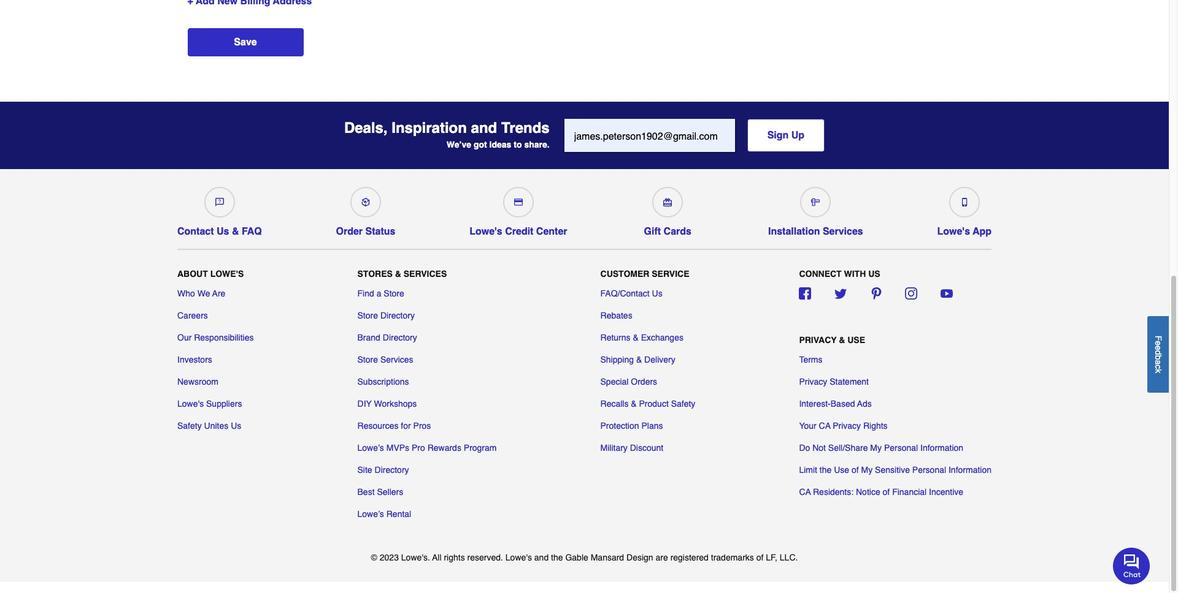 Task type: locate. For each thing, give the bounding box(es) containing it.
e
[[1154, 341, 1163, 346], [1154, 346, 1163, 351]]

customer care image
[[215, 198, 224, 207]]

our responsibilities link
[[177, 332, 254, 344]]

shipping & delivery
[[600, 355, 675, 365]]

services for store services
[[380, 355, 413, 365]]

privacy up interest-
[[799, 377, 827, 387]]

are
[[656, 553, 668, 563]]

dimensions image
[[811, 198, 820, 207]]

0 vertical spatial use
[[847, 336, 865, 345]]

©
[[371, 553, 377, 563]]

lowe's up site
[[357, 444, 384, 453]]

0 vertical spatial services
[[823, 226, 863, 237]]

site directory
[[357, 466, 409, 476]]

credit
[[505, 226, 533, 237]]

and
[[471, 120, 497, 137], [534, 553, 549, 563]]

facebook image
[[799, 288, 811, 300]]

1 vertical spatial us
[[652, 289, 662, 299]]

0 vertical spatial privacy
[[799, 336, 837, 345]]

of inside the ca residents: notice of financial incentive link
[[883, 488, 890, 498]]

us right unites in the bottom of the page
[[231, 422, 241, 431]]

0 horizontal spatial ca
[[799, 488, 811, 498]]

0 horizontal spatial of
[[756, 553, 764, 563]]

investors link
[[177, 354, 212, 366]]

store up brand
[[357, 311, 378, 321]]

do
[[799, 444, 810, 453]]

1 vertical spatial my
[[861, 466, 873, 476]]

1 vertical spatial safety
[[177, 422, 202, 431]]

deals, inspiration and trends we've got ideas to share.
[[344, 120, 550, 150]]

a right the find
[[377, 289, 381, 299]]

mvps
[[386, 444, 409, 453]]

rights
[[863, 422, 888, 431]]

us right contact
[[217, 226, 229, 237]]

delivery
[[644, 355, 675, 365]]

safety left unites in the bottom of the page
[[177, 422, 202, 431]]

store directory
[[357, 311, 415, 321]]

ads
[[857, 399, 872, 409]]

app
[[973, 226, 992, 237]]

0 horizontal spatial and
[[471, 120, 497, 137]]

lowe's mvps pro rewards program
[[357, 444, 497, 453]]

limit
[[799, 466, 817, 476]]

& right stores
[[395, 269, 401, 279]]

connect
[[799, 269, 842, 279]]

1 vertical spatial of
[[883, 488, 890, 498]]

0 vertical spatial lowe's
[[357, 444, 384, 453]]

services inside "link"
[[380, 355, 413, 365]]

find
[[357, 289, 374, 299]]

the right limit
[[820, 466, 832, 476]]

services up the connect with us
[[823, 226, 863, 237]]

statement
[[830, 377, 869, 387]]

b
[[1154, 355, 1163, 360]]

privacy for privacy & use
[[799, 336, 837, 345]]

2 horizontal spatial us
[[652, 289, 662, 299]]

directory up brand directory
[[380, 311, 415, 321]]

lowe's for lowe's app
[[937, 226, 970, 237]]

information
[[920, 444, 963, 453], [949, 466, 992, 476]]

interest-based ads
[[799, 399, 872, 409]]

use up statement
[[847, 336, 865, 345]]

use for &
[[847, 336, 865, 345]]

use for the
[[834, 466, 849, 476]]

1 horizontal spatial a
[[1154, 360, 1163, 365]]

privacy up terms
[[799, 336, 837, 345]]

0 vertical spatial and
[[471, 120, 497, 137]]

& right returns
[[633, 333, 639, 343]]

lowe's
[[357, 444, 384, 453], [357, 510, 384, 520]]

notice
[[856, 488, 880, 498]]

1 e from the top
[[1154, 341, 1163, 346]]

directory down store directory
[[383, 333, 417, 343]]

gift cards
[[644, 226, 691, 237]]

the
[[820, 466, 832, 476], [551, 553, 563, 563]]

1 horizontal spatial us
[[231, 422, 241, 431]]

installation services link
[[768, 182, 863, 237]]

status
[[365, 226, 395, 237]]

store inside "link"
[[357, 355, 378, 365]]

returns & exchanges
[[600, 333, 683, 343]]

1 vertical spatial directory
[[383, 333, 417, 343]]

0 vertical spatial of
[[852, 466, 859, 476]]

1 lowe's from the top
[[357, 444, 384, 453]]

& for stores & services
[[395, 269, 401, 279]]

f e e d b a c k button
[[1147, 316, 1169, 393]]

lowe's credit center
[[469, 226, 567, 237]]

lowe's left credit
[[469, 226, 502, 237]]

mansard
[[591, 553, 624, 563]]

& left the faq on the left top of the page
[[232, 226, 239, 237]]

ideas
[[489, 140, 511, 150]]

site
[[357, 466, 372, 476]]

& right recalls
[[631, 399, 637, 409]]

1 horizontal spatial of
[[852, 466, 859, 476]]

design
[[626, 553, 653, 563]]

e up d
[[1154, 341, 1163, 346]]

store down 'stores & services'
[[384, 289, 404, 299]]

1 vertical spatial lowe's
[[357, 510, 384, 520]]

0 vertical spatial us
[[217, 226, 229, 237]]

resources for pros link
[[357, 420, 431, 433]]

save button
[[187, 28, 303, 56]]

of inside the limit the use of my sensitive personal information link
[[852, 466, 859, 476]]

and left gable
[[534, 553, 549, 563]]

1 vertical spatial services
[[404, 269, 447, 279]]

careers link
[[177, 310, 208, 322]]

twitter image
[[834, 288, 847, 300]]

1 horizontal spatial the
[[820, 466, 832, 476]]

customer
[[600, 269, 649, 279]]

us
[[217, 226, 229, 237], [652, 289, 662, 299], [231, 422, 241, 431]]

lowe's inside 'link'
[[357, 510, 384, 520]]

ca down limit
[[799, 488, 811, 498]]

a up k
[[1154, 360, 1163, 365]]

our
[[177, 333, 192, 343]]

0 horizontal spatial the
[[551, 553, 563, 563]]

1 vertical spatial a
[[1154, 360, 1163, 365]]

stores
[[357, 269, 393, 279]]

services up find a store link in the left of the page
[[404, 269, 447, 279]]

of right notice
[[883, 488, 890, 498]]

exchanges
[[641, 333, 683, 343]]

gable
[[565, 553, 588, 563]]

workshops
[[374, 399, 417, 409]]

financial
[[892, 488, 927, 498]]

protection plans link
[[600, 420, 663, 433]]

limit the use of my sensitive personal information link
[[799, 464, 992, 477]]

directory for brand directory
[[383, 333, 417, 343]]

0 vertical spatial directory
[[380, 311, 415, 321]]

lowe's for lowe's suppliers
[[177, 399, 204, 409]]

the left gable
[[551, 553, 563, 563]]

lowe's left app
[[937, 226, 970, 237]]

cards
[[664, 226, 691, 237]]

2 vertical spatial of
[[756, 553, 764, 563]]

ca right your
[[819, 422, 831, 431]]

site directory link
[[357, 464, 409, 477]]

us down customer service
[[652, 289, 662, 299]]

personal up the limit the use of my sensitive personal information link
[[884, 444, 918, 453]]

directory up sellers
[[375, 466, 409, 476]]

lowe's rental
[[357, 510, 411, 520]]

and up the got
[[471, 120, 497, 137]]

stores & services
[[357, 269, 447, 279]]

reserved.
[[467, 553, 503, 563]]

suppliers
[[206, 399, 242, 409]]

0 vertical spatial safety
[[671, 399, 695, 409]]

llc.
[[780, 553, 798, 563]]

2 vertical spatial directory
[[375, 466, 409, 476]]

privacy statement link
[[799, 376, 869, 388]]

services for installation services
[[823, 226, 863, 237]]

store down brand
[[357, 355, 378, 365]]

1 vertical spatial personal
[[912, 466, 946, 476]]

1 vertical spatial information
[[949, 466, 992, 476]]

store services
[[357, 355, 413, 365]]

lowe's down the newsroom
[[177, 399, 204, 409]]

of left the lf,
[[756, 553, 764, 563]]

use down sell/share
[[834, 466, 849, 476]]

installation services
[[768, 226, 863, 237]]

2 vertical spatial services
[[380, 355, 413, 365]]

returns
[[600, 333, 630, 343]]

& for recalls & product safety
[[631, 399, 637, 409]]

protection
[[600, 422, 639, 431]]

the inside the limit the use of my sensitive personal information link
[[820, 466, 832, 476]]

careers
[[177, 311, 208, 321]]

privacy up sell/share
[[833, 422, 861, 431]]

safety right product
[[671, 399, 695, 409]]

personal up the incentive at the right
[[912, 466, 946, 476]]

1 vertical spatial privacy
[[799, 377, 827, 387]]

ca
[[819, 422, 831, 431], [799, 488, 811, 498]]

recalls & product safety link
[[600, 398, 695, 410]]

0 vertical spatial a
[[377, 289, 381, 299]]

privacy for privacy statement
[[799, 377, 827, 387]]

0 horizontal spatial safety
[[177, 422, 202, 431]]

& up statement
[[839, 336, 845, 345]]

newsroom link
[[177, 376, 218, 388]]

youtube image
[[940, 288, 953, 300]]

lowe's.
[[401, 553, 430, 563]]

0 vertical spatial personal
[[884, 444, 918, 453]]

lowe's down best
[[357, 510, 384, 520]]

my down rights
[[870, 444, 882, 453]]

of down sell/share
[[852, 466, 859, 476]]

0 horizontal spatial us
[[217, 226, 229, 237]]

faq
[[242, 226, 262, 237]]

1 vertical spatial and
[[534, 553, 549, 563]]

& left the 'delivery'
[[636, 355, 642, 365]]

unites
[[204, 422, 228, 431]]

subscriptions link
[[357, 376, 409, 388]]

1 vertical spatial store
[[357, 311, 378, 321]]

use
[[847, 336, 865, 345], [834, 466, 849, 476]]

brand
[[357, 333, 380, 343]]

trends
[[501, 120, 550, 137]]

services down brand directory
[[380, 355, 413, 365]]

1 horizontal spatial safety
[[671, 399, 695, 409]]

0 vertical spatial the
[[820, 466, 832, 476]]

us
[[868, 269, 880, 279]]

2 vertical spatial us
[[231, 422, 241, 431]]

2 lowe's from the top
[[357, 510, 384, 520]]

1 vertical spatial the
[[551, 553, 563, 563]]

recalls & product safety
[[600, 399, 695, 409]]

brand directory link
[[357, 332, 417, 344]]

0 horizontal spatial a
[[377, 289, 381, 299]]

2 vertical spatial store
[[357, 355, 378, 365]]

incentive
[[929, 488, 963, 498]]

pinterest image
[[870, 288, 882, 300]]

1 horizontal spatial and
[[534, 553, 549, 563]]

my up notice
[[861, 466, 873, 476]]

military discount link
[[600, 442, 663, 455]]

e up the b
[[1154, 346, 1163, 351]]

responsibilities
[[194, 333, 254, 343]]

2 horizontal spatial of
[[883, 488, 890, 498]]

0 vertical spatial ca
[[819, 422, 831, 431]]

1 vertical spatial use
[[834, 466, 849, 476]]



Task type: vqa. For each thing, say whether or not it's contained in the screenshot.
12000- inside the SEG Single Zone 12000-BTU 16.5 SEER Ductless Mini Split Air Conditioner and Heater with 25-ft Installation Kit
no



Task type: describe. For each thing, give the bounding box(es) containing it.
order status link
[[336, 182, 395, 237]]

& for privacy & use
[[839, 336, 845, 345]]

resources for pros
[[357, 422, 431, 431]]

1 vertical spatial ca
[[799, 488, 811, 498]]

and inside deals, inspiration and trends we've got ideas to share.
[[471, 120, 497, 137]]

all
[[432, 553, 441, 563]]

special orders
[[600, 377, 657, 387]]

gift cards link
[[641, 182, 694, 237]]

gift card image
[[663, 198, 672, 207]]

resources
[[357, 422, 398, 431]]

us inside 'link'
[[231, 422, 241, 431]]

limit the use of my sensitive personal information
[[799, 466, 992, 476]]

best sellers link
[[357, 487, 403, 499]]

Email Address email field
[[564, 119, 735, 152]]

sign up
[[767, 130, 804, 141]]

sign up button
[[747, 119, 825, 152]]

lowe's app link
[[937, 182, 992, 237]]

order status
[[336, 226, 395, 237]]

lowe's for lowe's mvps pro rewards program
[[357, 444, 384, 453]]

lowe's right 'reserved.'
[[505, 553, 532, 563]]

who we are
[[177, 289, 225, 299]]

gift
[[644, 226, 661, 237]]

program
[[464, 444, 497, 453]]

find a store
[[357, 289, 404, 299]]

protection plans
[[600, 422, 663, 431]]

directory for site directory
[[375, 466, 409, 476]]

0 vertical spatial store
[[384, 289, 404, 299]]

deals,
[[344, 120, 388, 137]]

for
[[401, 422, 411, 431]]

residents:
[[813, 488, 854, 498]]

safety unites us
[[177, 422, 241, 431]]

product
[[639, 399, 669, 409]]

credit card image
[[514, 198, 523, 207]]

sign up form
[[564, 119, 825, 153]]

pickup image
[[361, 198, 370, 207]]

sell/share
[[828, 444, 868, 453]]

newsroom
[[177, 377, 218, 387]]

pros
[[413, 422, 431, 431]]

share.
[[524, 140, 550, 150]]

diy workshops
[[357, 399, 417, 409]]

lowe's for lowe's credit center
[[469, 226, 502, 237]]

find a store link
[[357, 288, 404, 300]]

lowe's up are at left
[[210, 269, 244, 279]]

based
[[831, 399, 855, 409]]

diy
[[357, 399, 372, 409]]

a inside button
[[1154, 360, 1163, 365]]

lowe's rental link
[[357, 509, 411, 521]]

about
[[177, 269, 208, 279]]

got
[[474, 140, 487, 150]]

best
[[357, 488, 375, 498]]

safety inside 'link'
[[177, 422, 202, 431]]

pro
[[412, 444, 425, 453]]

k
[[1154, 369, 1163, 374]]

military discount
[[600, 444, 663, 453]]

brand directory
[[357, 333, 417, 343]]

us for contact
[[217, 226, 229, 237]]

shipping & delivery link
[[600, 354, 675, 366]]

with
[[844, 269, 866, 279]]

plans
[[641, 422, 663, 431]]

mobile image
[[960, 198, 969, 207]]

who we are link
[[177, 288, 225, 300]]

of for my
[[852, 466, 859, 476]]

terms
[[799, 355, 823, 365]]

lowe's app
[[937, 226, 992, 237]]

diy workshops link
[[357, 398, 417, 410]]

service
[[652, 269, 689, 279]]

us for faq/contact
[[652, 289, 662, 299]]

ca residents: notice of financial incentive
[[799, 488, 963, 498]]

lowe's mvps pro rewards program link
[[357, 442, 497, 455]]

& for returns & exchanges
[[633, 333, 639, 343]]

f e e d b a c k
[[1154, 336, 1163, 374]]

of for financial
[[883, 488, 890, 498]]

sensitive
[[875, 466, 910, 476]]

lowe's for lowe's rental
[[357, 510, 384, 520]]

personal inside do not sell/share my personal information link
[[884, 444, 918, 453]]

lf,
[[766, 553, 777, 563]]

directory for store directory
[[380, 311, 415, 321]]

rental
[[386, 510, 411, 520]]

installation
[[768, 226, 820, 237]]

instagram image
[[905, 288, 917, 300]]

safety unites us link
[[177, 420, 241, 433]]

are
[[212, 289, 225, 299]]

faq/contact us link
[[600, 288, 662, 300]]

best sellers
[[357, 488, 403, 498]]

personal inside the limit the use of my sensitive personal information link
[[912, 466, 946, 476]]

our responsibilities
[[177, 333, 254, 343]]

up
[[791, 130, 804, 141]]

2 vertical spatial privacy
[[833, 422, 861, 431]]

rebates link
[[600, 310, 632, 322]]

2 e from the top
[[1154, 346, 1163, 351]]

lowe's suppliers
[[177, 399, 242, 409]]

special
[[600, 377, 629, 387]]

contact
[[177, 226, 214, 237]]

1 horizontal spatial ca
[[819, 422, 831, 431]]

sellers
[[377, 488, 403, 498]]

who
[[177, 289, 195, 299]]

rewards
[[427, 444, 461, 453]]

save
[[234, 37, 257, 48]]

& for shipping & delivery
[[636, 355, 642, 365]]

chat invite button image
[[1113, 548, 1150, 585]]

store directory link
[[357, 310, 415, 322]]

store for directory
[[357, 311, 378, 321]]

orders
[[631, 377, 657, 387]]

contact us & faq
[[177, 226, 262, 237]]

0 vertical spatial my
[[870, 444, 882, 453]]

store for services
[[357, 355, 378, 365]]

we
[[197, 289, 210, 299]]

your ca privacy rights
[[799, 422, 888, 431]]

investors
[[177, 355, 212, 365]]

0 vertical spatial information
[[920, 444, 963, 453]]

interest-based ads link
[[799, 398, 872, 410]]

registered
[[670, 553, 709, 563]]



